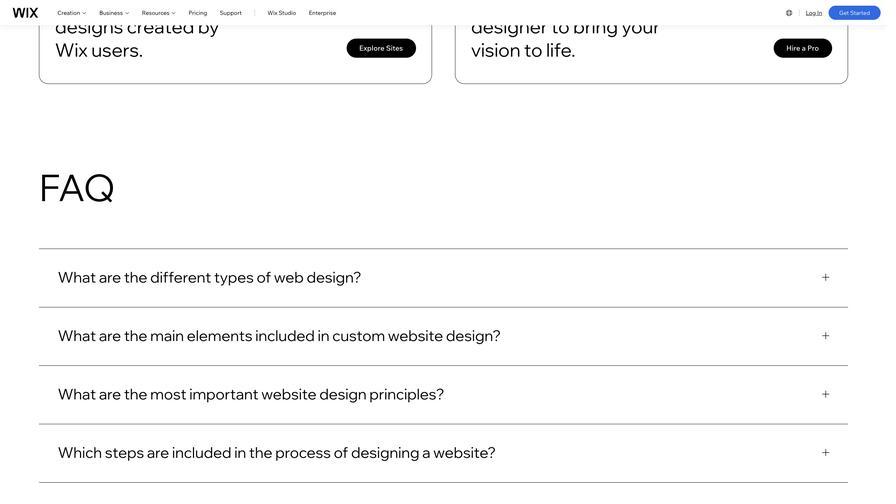 Task type: describe. For each thing, give the bounding box(es) containing it.
what are the different types of web design? list item
[[39, 247, 848, 306]]

creation button
[[57, 8, 87, 17]]

resources button
[[142, 8, 176, 17]]

support link
[[220, 8, 242, 17]]

what are the most important website design principles?
[[58, 385, 445, 403]]

resources
[[142, 9, 169, 16]]

which steps are included in the process of designing a website?
[[58, 443, 496, 462]]

custom
[[332, 326, 385, 345]]

what for what are the main elements included in custom website design?
[[58, 326, 96, 345]]

0 horizontal spatial of
[[257, 268, 271, 286]]

what are the main elements included in custom website design?
[[58, 326, 501, 345]]

wix studio link
[[268, 8, 296, 17]]

log in link
[[806, 8, 822, 17]]

log in
[[806, 9, 822, 16]]

hire a pro link
[[774, 39, 832, 58]]

0 vertical spatial in
[[318, 326, 330, 345]]

support
[[220, 9, 242, 16]]

pricing link
[[189, 8, 207, 17]]

wix inside wix studio link
[[268, 9, 277, 16]]

hire a pro
[[787, 44, 819, 53]]

which steps are included in the process of designing a website? list item
[[39, 423, 848, 482]]

vision
[[471, 38, 521, 61]]

the for main
[[124, 326, 147, 345]]

pricing
[[189, 9, 207, 16]]

elements
[[187, 326, 253, 345]]

a for website
[[510, 0, 520, 15]]

hire for hire a pro
[[787, 44, 801, 53]]

designing
[[351, 443, 420, 462]]

creation
[[57, 9, 80, 16]]

studio
[[279, 9, 296, 16]]

what for what are the different types of web design?
[[58, 268, 96, 286]]

the for most
[[124, 385, 147, 403]]

important
[[189, 385, 259, 403]]

started
[[850, 9, 870, 16]]

a for pro
[[802, 44, 806, 53]]

get
[[839, 9, 849, 16]]

explore
[[359, 44, 385, 53]]

hire for hire a website designer to bring your vision to life.
[[471, 0, 506, 15]]

1 horizontal spatial to
[[551, 15, 570, 38]]

website inside the hire a website designer to bring your vision to life.
[[524, 0, 592, 15]]

business
[[99, 9, 123, 16]]

the for different
[[124, 268, 147, 286]]

explore sites link
[[347, 39, 416, 58]]

sites
[[386, 44, 403, 53]]

types
[[214, 268, 254, 286]]

a inside list item
[[422, 443, 431, 462]]

design? inside what are the main elements included in custom website design? list item
[[446, 326, 501, 345]]

designer
[[471, 15, 548, 38]]

explore sites
[[359, 44, 403, 53]]



Task type: locate. For each thing, give the bounding box(es) containing it.
1 horizontal spatial a
[[510, 0, 520, 15]]

a
[[510, 0, 520, 15], [802, 44, 806, 53], [422, 443, 431, 462]]

enterprise link
[[309, 8, 336, 17]]

0 horizontal spatial design?
[[307, 268, 362, 286]]

web
[[274, 268, 304, 286]]

3 what from the top
[[58, 385, 96, 403]]

are for main
[[99, 326, 121, 345]]

1 horizontal spatial in
[[318, 326, 330, 345]]

0 horizontal spatial to
[[524, 38, 543, 61]]

get started link
[[829, 5, 881, 20]]

inspiring
[[96, 0, 169, 15]]

what are the different types of web design?
[[58, 268, 362, 286]]

what are the most important website design principles? list item
[[39, 364, 848, 423]]

0 vertical spatial a
[[510, 0, 520, 15]]

in
[[318, 326, 330, 345], [234, 443, 246, 462]]

wix inside find inspiring website designs created by wix users.
[[55, 38, 88, 61]]

0 horizontal spatial wix
[[55, 38, 88, 61]]

0 vertical spatial what
[[58, 268, 96, 286]]

hire inside the hire a website designer to bring your vision to life.
[[471, 0, 506, 15]]

0 vertical spatial included
[[255, 326, 315, 345]]

0 horizontal spatial in
[[234, 443, 246, 462]]

the
[[124, 268, 147, 286], [124, 326, 147, 345], [124, 385, 147, 403], [249, 443, 272, 462]]

1 vertical spatial design?
[[446, 326, 501, 345]]

0 horizontal spatial included
[[172, 443, 231, 462]]

principles?
[[370, 385, 445, 403]]

enterprise
[[309, 9, 336, 16]]

1 horizontal spatial design?
[[446, 326, 501, 345]]

list item
[[39, 481, 848, 483]]

0 vertical spatial hire
[[471, 0, 506, 15]]

log
[[806, 9, 816, 16]]

0 horizontal spatial a
[[422, 443, 431, 462]]

to left life.
[[524, 38, 543, 61]]

process
[[275, 443, 331, 462]]

of
[[257, 268, 271, 286], [334, 443, 348, 462]]

users.
[[91, 38, 143, 61]]

what for what are the most important website design principles?
[[58, 385, 96, 403]]

created
[[127, 15, 194, 38]]

pro
[[808, 44, 819, 53]]

wix
[[268, 9, 277, 16], [55, 38, 88, 61]]

most
[[150, 385, 187, 403]]

to
[[551, 15, 570, 38], [524, 38, 543, 61]]

main
[[150, 326, 184, 345]]

1 horizontal spatial wix
[[268, 9, 277, 16]]

hire
[[471, 0, 506, 15], [787, 44, 801, 53]]

2 horizontal spatial a
[[802, 44, 806, 53]]

2 vertical spatial a
[[422, 443, 431, 462]]

hire a website designer to bring your vision to life.
[[471, 0, 660, 61]]

2 what from the top
[[58, 326, 96, 345]]

1 horizontal spatial of
[[334, 443, 348, 462]]

0 horizontal spatial hire
[[471, 0, 506, 15]]

design
[[319, 385, 367, 403]]

your
[[622, 15, 660, 38]]

1 vertical spatial included
[[172, 443, 231, 462]]

find
[[55, 0, 92, 15]]

0 vertical spatial wix
[[268, 9, 277, 16]]

are for most
[[99, 385, 121, 403]]

1 horizontal spatial included
[[255, 326, 315, 345]]

by
[[198, 15, 219, 38]]

life.
[[546, 38, 576, 61]]

website inside find inspiring website designs created by wix users.
[[172, 0, 241, 15]]

0 vertical spatial design?
[[307, 268, 362, 286]]

are
[[99, 268, 121, 286], [99, 326, 121, 345], [99, 385, 121, 403], [147, 443, 169, 462]]

get started
[[839, 9, 870, 16]]

what
[[58, 268, 96, 286], [58, 326, 96, 345], [58, 385, 96, 403]]

designs
[[55, 15, 123, 38]]

design? inside what are the different types of web design? list item
[[307, 268, 362, 286]]

2 vertical spatial what
[[58, 385, 96, 403]]

business button
[[99, 8, 129, 17]]

1 vertical spatial wix
[[55, 38, 88, 61]]

1 horizontal spatial hire
[[787, 44, 801, 53]]

steps
[[105, 443, 144, 462]]

0 vertical spatial of
[[257, 268, 271, 286]]

1 vertical spatial of
[[334, 443, 348, 462]]

1 vertical spatial a
[[802, 44, 806, 53]]

a inside the hire a website designer to bring your vision to life.
[[510, 0, 520, 15]]

1 vertical spatial what
[[58, 326, 96, 345]]

bring
[[573, 15, 618, 38]]

in
[[817, 9, 822, 16]]

find inspiring website designs created by wix users.
[[55, 0, 241, 61]]

are for different
[[99, 268, 121, 286]]

design?
[[307, 268, 362, 286], [446, 326, 501, 345]]

to left bring
[[551, 15, 570, 38]]

different
[[150, 268, 211, 286]]

included
[[255, 326, 315, 345], [172, 443, 231, 462]]

website
[[172, 0, 241, 15], [524, 0, 592, 15], [388, 326, 443, 345], [261, 385, 317, 403]]

1 what from the top
[[58, 268, 96, 286]]

website?
[[433, 443, 496, 462]]

language selector, english selected image
[[785, 8, 794, 17]]

what are the main elements included in custom website design? list item
[[39, 306, 848, 365]]

list containing what are the different types of web design?
[[39, 247, 848, 483]]

1 vertical spatial in
[[234, 443, 246, 462]]

which
[[58, 443, 102, 462]]

faq
[[39, 164, 115, 210]]

wix studio
[[268, 9, 296, 16]]

1 vertical spatial hire
[[787, 44, 801, 53]]

list
[[39, 247, 848, 483]]



Task type: vqa. For each thing, say whether or not it's contained in the screenshot.
topmost included
yes



